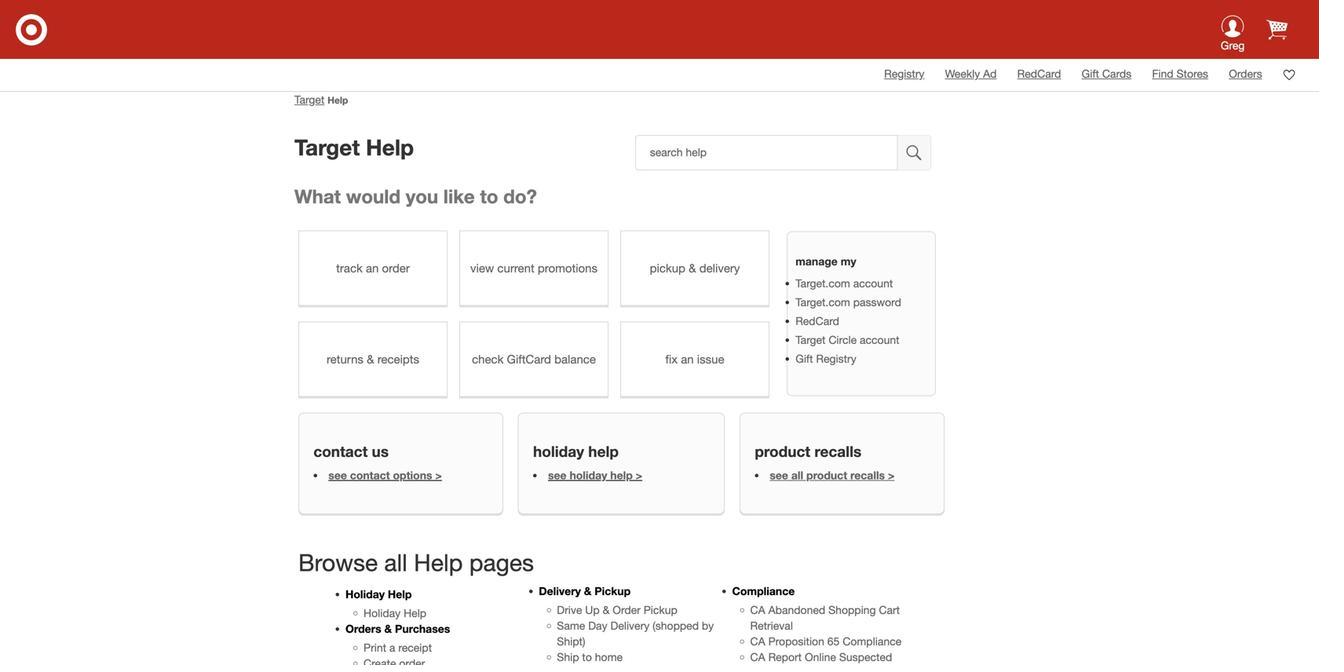 Task type: locate. For each thing, give the bounding box(es) containing it.
& right the returns on the left of the page
[[367, 352, 374, 366]]

target
[[295, 93, 325, 106], [295, 134, 360, 160], [796, 333, 826, 346]]

target.com account target.com password redcard target circle account gift registry
[[796, 277, 902, 365]]

account right circle
[[860, 333, 900, 346]]

suspected
[[840, 651, 893, 664]]

0 vertical spatial target help
[[295, 93, 348, 106]]

holiday up orders & purchases
[[364, 607, 401, 620]]

1 vertical spatial registry
[[817, 352, 857, 365]]

you
[[406, 185, 438, 207]]

0 vertical spatial pickup
[[595, 585, 631, 598]]

recalls down product recalls
[[851, 469, 885, 482]]

all down product recalls
[[792, 469, 804, 482]]

redcard link
[[1018, 67, 1062, 80], [796, 314, 840, 327]]

product down product recalls
[[807, 469, 848, 482]]

1 see from the left
[[329, 469, 347, 482]]

2 > from the left
[[636, 469, 643, 482]]

registry left weekly
[[885, 67, 925, 80]]

track
[[336, 261, 363, 275]]

target.com
[[796, 277, 851, 290], [796, 296, 851, 309]]

redcard right ad
[[1018, 67, 1062, 80]]

orders
[[1230, 67, 1263, 80], [346, 623, 382, 636]]

delivery up "drive"
[[539, 585, 581, 598]]

manage my
[[796, 255, 857, 268]]

contact
[[314, 443, 368, 461], [350, 469, 390, 482]]

1 horizontal spatial an
[[681, 352, 694, 366]]

holiday help link
[[346, 588, 412, 601], [364, 607, 427, 620]]

contact left us
[[314, 443, 368, 461]]

1 horizontal spatial redcard link
[[1018, 67, 1062, 80]]

0 vertical spatial account
[[854, 277, 894, 290]]

shopping
[[829, 604, 876, 617]]

1 horizontal spatial to
[[582, 651, 592, 664]]

to right like
[[480, 185, 498, 207]]

fix an issue
[[666, 352, 725, 366]]

all up holiday help holiday help
[[385, 549, 408, 577]]

target up gift registry link at the bottom
[[796, 333, 826, 346]]

0 vertical spatial all
[[792, 469, 804, 482]]

to right ship
[[582, 651, 592, 664]]

0 horizontal spatial delivery
[[539, 585, 581, 598]]

1 > from the left
[[436, 469, 442, 482]]

1 horizontal spatial >
[[636, 469, 643, 482]]

2 horizontal spatial >
[[889, 469, 895, 482]]

ca down compliance link
[[751, 604, 766, 617]]

drive up & order pickup link
[[557, 604, 678, 617]]

1 horizontal spatial orders
[[1230, 67, 1263, 80]]

help
[[328, 95, 348, 106], [366, 134, 414, 160], [414, 549, 463, 577], [388, 588, 412, 601], [404, 607, 427, 620]]

0 horizontal spatial orders
[[346, 623, 382, 636]]

& up up
[[584, 585, 592, 598]]

ca down 'retrieval'
[[751, 635, 766, 648]]

0 horizontal spatial see
[[329, 469, 347, 482]]

see contact options >
[[329, 469, 442, 482]]

delivery
[[539, 585, 581, 598], [611, 619, 650, 632]]

target circle account link
[[796, 333, 900, 346]]

2 horizontal spatial see
[[770, 469, 789, 482]]

see down the holiday help
[[548, 469, 567, 482]]

delivery down order at the bottom left
[[611, 619, 650, 632]]

registry
[[885, 67, 925, 80], [817, 352, 857, 365]]

0 horizontal spatial registry
[[817, 352, 857, 365]]

1 horizontal spatial redcard
[[1018, 67, 1062, 80]]

0 horizontal spatial redcard
[[796, 314, 840, 327]]

registry inside target.com account target.com password redcard target circle account gift registry
[[817, 352, 857, 365]]

product up see all product recalls > link
[[755, 443, 811, 461]]

orders up 'print'
[[346, 623, 382, 636]]

orders for orders link
[[1230, 67, 1263, 80]]

0 vertical spatial target.com
[[796, 277, 851, 290]]

0 vertical spatial redcard
[[1018, 67, 1062, 80]]

0 vertical spatial product
[[755, 443, 811, 461]]

orders down greg
[[1230, 67, 1263, 80]]

1 vertical spatial target.com
[[796, 296, 851, 309]]

pickup
[[595, 585, 631, 598], [644, 604, 678, 617]]

gift registry link
[[796, 352, 857, 365]]

find stores link
[[1153, 67, 1209, 80]]

ad
[[984, 67, 997, 80]]

see holiday help >
[[548, 469, 643, 482]]

an right track in the top of the page
[[366, 261, 379, 275]]

help up see holiday help >
[[589, 443, 619, 461]]

see down product recalls
[[770, 469, 789, 482]]

see for holiday help
[[548, 469, 567, 482]]

all for browse
[[385, 549, 408, 577]]

gift
[[1082, 67, 1100, 80], [796, 352, 814, 365]]

see contact options > link
[[329, 469, 442, 482]]

1 vertical spatial pickup
[[644, 604, 678, 617]]

find stores
[[1153, 67, 1209, 80]]

target link
[[295, 93, 325, 106]]

>
[[436, 469, 442, 482], [636, 469, 643, 482], [889, 469, 895, 482]]

account
[[854, 277, 894, 290], [860, 333, 900, 346]]

recalls
[[815, 443, 862, 461], [851, 469, 885, 482]]

3 > from the left
[[889, 469, 895, 482]]

0 horizontal spatial an
[[366, 261, 379, 275]]

None image field
[[898, 135, 932, 170]]

holiday
[[533, 443, 585, 461], [570, 469, 608, 482]]

1 vertical spatial orders
[[346, 623, 382, 636]]

holiday help holiday help
[[346, 588, 427, 620]]

recalls up see all product recalls > link
[[815, 443, 862, 461]]

0 vertical spatial registry
[[885, 67, 925, 80]]

target down "help" element
[[295, 134, 360, 160]]

redcard
[[1018, 67, 1062, 80], [796, 314, 840, 327]]

1 vertical spatial compliance
[[843, 635, 902, 648]]

2 see from the left
[[548, 469, 567, 482]]

account up the password
[[854, 277, 894, 290]]

target help
[[295, 93, 348, 106], [295, 134, 414, 160]]

compliance up suspected
[[843, 635, 902, 648]]

help up would at left
[[366, 134, 414, 160]]

1 vertical spatial help
[[611, 469, 633, 482]]

view
[[471, 261, 494, 275]]

see
[[329, 469, 347, 482], [548, 469, 567, 482], [770, 469, 789, 482]]

0 vertical spatial orders
[[1230, 67, 1263, 80]]

1 horizontal spatial gift
[[1082, 67, 1100, 80]]

returns & receipts
[[327, 352, 420, 366]]

what would you like to do?
[[295, 185, 537, 207]]

redcard link right ad
[[1018, 67, 1062, 80]]

an for track
[[366, 261, 379, 275]]

find
[[1153, 67, 1174, 80]]

1 vertical spatial target help
[[295, 134, 414, 160]]

by
[[702, 619, 714, 632]]

2 vertical spatial ca
[[751, 651, 766, 664]]

2 vertical spatial target
[[796, 333, 826, 346]]

2 ca from the top
[[751, 635, 766, 648]]

1 horizontal spatial all
[[792, 469, 804, 482]]

1 vertical spatial to
[[582, 651, 592, 664]]

0 vertical spatial redcard link
[[1018, 67, 1062, 80]]

abandoned
[[769, 604, 826, 617]]

1 vertical spatial delivery
[[611, 619, 650, 632]]

holiday down browse
[[346, 588, 385, 601]]

check giftcard balance link
[[460, 322, 609, 397]]

> for help
[[636, 469, 643, 482]]

pickup up (shopped
[[644, 604, 678, 617]]

gift left cards
[[1082, 67, 1100, 80]]

& up a
[[385, 623, 392, 636]]

1 horizontal spatial registry
[[885, 67, 925, 80]]

0 horizontal spatial redcard link
[[796, 314, 840, 327]]

0 horizontal spatial >
[[436, 469, 442, 482]]

gift down target circle account 'link'
[[796, 352, 814, 365]]

registry down circle
[[817, 352, 857, 365]]

help element
[[328, 95, 348, 106]]

1 vertical spatial redcard
[[796, 314, 840, 327]]

redcard link for target.com password
[[796, 314, 840, 327]]

target.com down manage my
[[796, 277, 851, 290]]

& for purchases
[[385, 623, 392, 636]]

help down the holiday help
[[611, 469, 633, 482]]

1 vertical spatial ca
[[751, 635, 766, 648]]

cards
[[1103, 67, 1132, 80]]

compliance ca abandoned shopping cart retrieval ca proposition 65 compliance ca report online suspected
[[733, 585, 902, 665]]

registry link
[[885, 67, 925, 80]]

redcard link up circle
[[796, 314, 840, 327]]

redcard up circle
[[796, 314, 840, 327]]

0 vertical spatial delivery
[[539, 585, 581, 598]]

an
[[366, 261, 379, 275], [681, 352, 694, 366]]

browse all help pages
[[299, 549, 534, 577]]

see down the contact us
[[329, 469, 347, 482]]

view current promotions
[[471, 261, 598, 275]]

would
[[346, 185, 401, 207]]

contact down us
[[350, 469, 390, 482]]

1 vertical spatial an
[[681, 352, 694, 366]]

pickup up the drive up & order pickup link at bottom
[[595, 585, 631, 598]]

1 vertical spatial gift
[[796, 352, 814, 365]]

target.com down target.com account link
[[796, 296, 851, 309]]

compliance up 'retrieval'
[[733, 585, 795, 598]]

my
[[841, 255, 857, 268]]

& inside 'link'
[[689, 261, 697, 275]]

0 vertical spatial to
[[480, 185, 498, 207]]

ca left report
[[751, 651, 766, 664]]

all for see
[[792, 469, 804, 482]]

1 target help from the top
[[295, 93, 348, 106]]

issue
[[697, 352, 725, 366]]

product recalls
[[755, 443, 862, 461]]

0 vertical spatial compliance
[[733, 585, 795, 598]]

target left "help" element
[[295, 93, 325, 106]]

0 horizontal spatial all
[[385, 549, 408, 577]]

help up purchases
[[404, 607, 427, 620]]

an right fix
[[681, 352, 694, 366]]

& right pickup at the top
[[689, 261, 697, 275]]

1 vertical spatial all
[[385, 549, 408, 577]]

1 horizontal spatial pickup
[[644, 604, 678, 617]]

pages
[[470, 549, 534, 577]]

0 vertical spatial ca
[[751, 604, 766, 617]]

holiday down the holiday help
[[570, 469, 608, 482]]

0 horizontal spatial gift
[[796, 352, 814, 365]]

ca report online suspected link
[[751, 651, 893, 665]]

1 horizontal spatial see
[[548, 469, 567, 482]]

gift inside target.com account target.com password redcard target circle account gift registry
[[796, 352, 814, 365]]

all
[[792, 469, 804, 482], [385, 549, 408, 577]]

3 ca from the top
[[751, 651, 766, 664]]

holiday up see holiday help > link
[[533, 443, 585, 461]]

1 vertical spatial redcard link
[[796, 314, 840, 327]]

& right up
[[603, 604, 610, 617]]

0 vertical spatial an
[[366, 261, 379, 275]]



Task type: describe. For each thing, give the bounding box(es) containing it.
orders & purchases link
[[346, 623, 450, 636]]

fix
[[666, 352, 678, 366]]

1 vertical spatial account
[[860, 333, 900, 346]]

see all product recalls > link
[[770, 469, 895, 482]]

orders link
[[1230, 67, 1263, 80]]

a
[[390, 641, 396, 654]]

& for receipts
[[367, 352, 374, 366]]

help up orders & purchases
[[388, 588, 412, 601]]

> for us
[[436, 469, 442, 482]]

what
[[295, 185, 341, 207]]

to inside delivery & pickup drive up & order pickup same day delivery (shopped by shipt) ship to home
[[582, 651, 592, 664]]

pickup & delivery
[[650, 261, 740, 275]]

weekly
[[946, 67, 981, 80]]

manage
[[796, 255, 838, 268]]

(shopped
[[653, 619, 699, 632]]

track an order link
[[299, 231, 448, 306]]

up
[[586, 604, 600, 617]]

do?
[[504, 185, 537, 207]]

help right target link on the top of page
[[328, 95, 348, 106]]

0 vertical spatial holiday help link
[[346, 588, 412, 601]]

stores
[[1177, 67, 1209, 80]]

1 vertical spatial contact
[[350, 469, 390, 482]]

0 horizontal spatial pickup
[[595, 585, 631, 598]]

print
[[364, 641, 387, 654]]

order
[[382, 261, 410, 275]]

greg
[[1221, 39, 1245, 52]]

us
[[372, 443, 389, 461]]

promotions
[[538, 261, 598, 275]]

icon image
[[1222, 15, 1245, 38]]

favorites image
[[1284, 69, 1296, 81]]

online
[[805, 651, 837, 664]]

0 vertical spatial holiday
[[346, 588, 385, 601]]

my target.com shopping cart image
[[1267, 19, 1288, 40]]

ca proposition 65 compliance link
[[751, 635, 902, 648]]

see for contact us
[[329, 469, 347, 482]]

target.com home image
[[16, 14, 47, 46]]

proposition
[[769, 635, 825, 648]]

print a receipt
[[364, 641, 432, 654]]

0 vertical spatial holiday
[[533, 443, 585, 461]]

2 target.com from the top
[[796, 296, 851, 309]]

& for delivery
[[689, 261, 697, 275]]

greg link
[[1210, 15, 1257, 60]]

an for fix
[[681, 352, 694, 366]]

report
[[769, 651, 802, 664]]

0 vertical spatial gift
[[1082, 67, 1100, 80]]

pickup
[[650, 261, 686, 275]]

1 target.com from the top
[[796, 277, 851, 290]]

0 horizontal spatial to
[[480, 185, 498, 207]]

current
[[498, 261, 535, 275]]

password
[[854, 296, 902, 309]]

1 ca from the top
[[751, 604, 766, 617]]

help left 'pages' on the bottom of the page
[[414, 549, 463, 577]]

0 vertical spatial target
[[295, 93, 325, 106]]

view current promotions link
[[460, 231, 609, 306]]

delivery & pickup link
[[539, 585, 631, 598]]

home
[[595, 651, 623, 664]]

weekly ad link
[[946, 67, 997, 80]]

target.com account link
[[796, 277, 894, 290]]

check giftcard balance
[[472, 352, 596, 366]]

same day delivery (shopped by shipt) link
[[557, 619, 714, 648]]

returns & receipts link
[[299, 322, 448, 397]]

gift cards
[[1082, 67, 1132, 80]]

ship to home link
[[557, 651, 623, 664]]

2 target help from the top
[[295, 134, 414, 160]]

giftcard
[[507, 352, 551, 366]]

order
[[613, 604, 641, 617]]

track an order
[[336, 261, 410, 275]]

weekly ad
[[946, 67, 997, 80]]

compliance link
[[733, 585, 795, 598]]

like
[[444, 185, 475, 207]]

redcard inside target.com account target.com password redcard target circle account gift registry
[[796, 314, 840, 327]]

1 vertical spatial holiday help link
[[364, 607, 427, 620]]

1 vertical spatial recalls
[[851, 469, 885, 482]]

0 horizontal spatial compliance
[[733, 585, 795, 598]]

orders & purchases
[[346, 623, 450, 636]]

same
[[557, 619, 586, 632]]

cart
[[879, 604, 900, 617]]

orders for orders & purchases
[[346, 623, 382, 636]]

pickup & delivery link
[[621, 231, 770, 306]]

search help text field
[[635, 135, 898, 170]]

& for pickup
[[584, 585, 592, 598]]

drive
[[557, 604, 582, 617]]

65
[[828, 635, 840, 648]]

gift cards link
[[1082, 67, 1132, 80]]

target.com password link
[[796, 296, 902, 309]]

redcard link for weekly ad
[[1018, 67, 1062, 80]]

balance
[[555, 352, 596, 366]]

purchases
[[395, 623, 450, 636]]

1 vertical spatial holiday
[[570, 469, 608, 482]]

ship
[[557, 651, 579, 664]]

contact us
[[314, 443, 389, 461]]

browse
[[299, 549, 378, 577]]

receipt
[[399, 641, 432, 654]]

3 see from the left
[[770, 469, 789, 482]]

target inside target.com account target.com password redcard target circle account gift registry
[[796, 333, 826, 346]]

see all product recalls >
[[770, 469, 895, 482]]

print a receipt link
[[364, 641, 432, 654]]

options
[[393, 469, 433, 482]]

delivery
[[700, 261, 740, 275]]

check
[[472, 352, 504, 366]]

delivery & pickup drive up & order pickup same day delivery (shopped by shipt) ship to home
[[539, 585, 714, 664]]

returns
[[327, 352, 364, 366]]

1 vertical spatial holiday
[[364, 607, 401, 620]]

1 horizontal spatial delivery
[[611, 619, 650, 632]]

holiday help
[[533, 443, 619, 461]]

circle
[[829, 333, 857, 346]]

0 vertical spatial contact
[[314, 443, 368, 461]]

0 vertical spatial help
[[589, 443, 619, 461]]

0 vertical spatial recalls
[[815, 443, 862, 461]]

see holiday help > link
[[548, 469, 643, 482]]

1 vertical spatial product
[[807, 469, 848, 482]]

shipt)
[[557, 635, 586, 648]]

1 horizontal spatial compliance
[[843, 635, 902, 648]]

1 vertical spatial target
[[295, 134, 360, 160]]

ca abandoned shopping cart retrieval link
[[751, 604, 900, 632]]



Task type: vqa. For each thing, say whether or not it's contained in the screenshot.
Extreme
no



